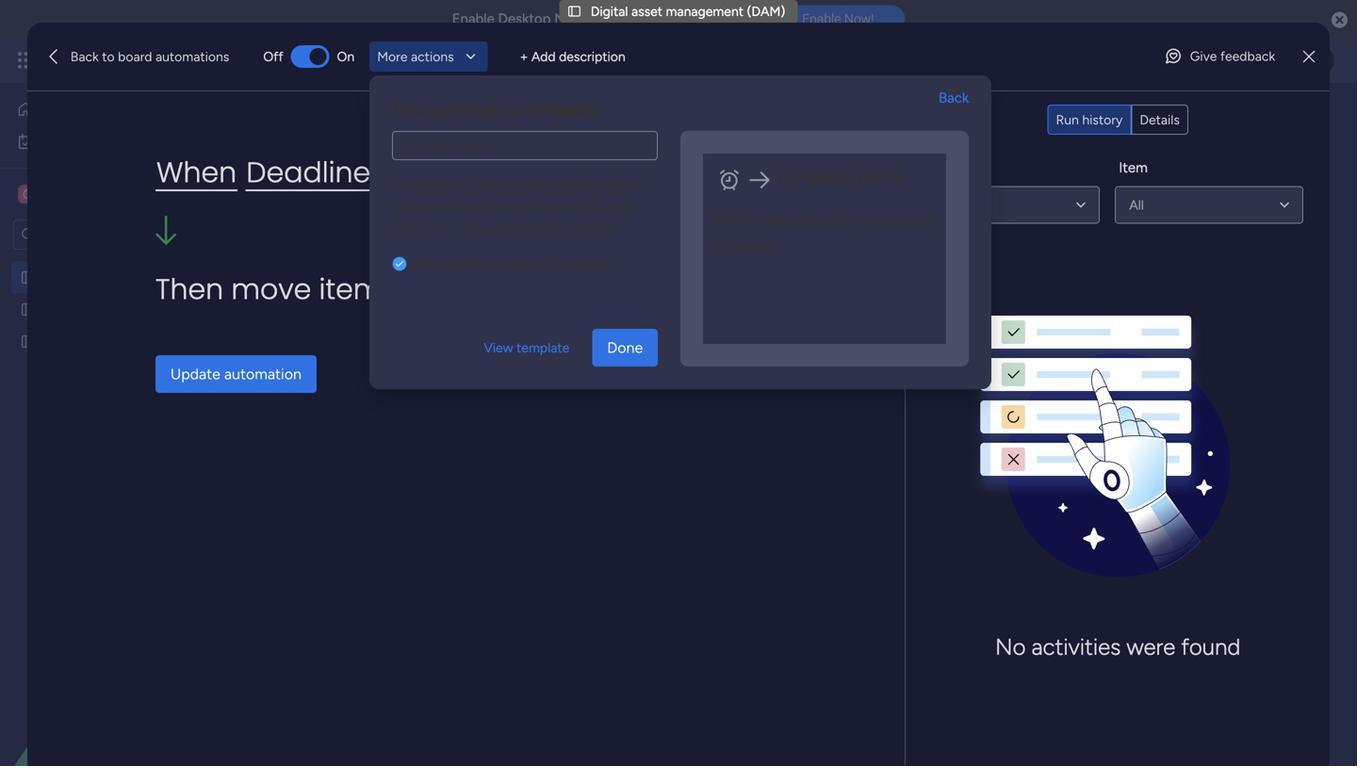 Task type: vqa. For each thing, say whether or not it's contained in the screenshot.
2nd icon from left
yes



Task type: describe. For each thing, give the bounding box(es) containing it.
this
[[663, 10, 688, 27]]

https://youtu.be/9x6_kyyrn_e
[[584, 143, 766, 159]]

enable now! button
[[771, 5, 905, 33]]

animation image
[[392, 256, 407, 271]]

board
[[118, 48, 152, 64]]

0 vertical spatial in
[[455, 177, 466, 194]]

back for back
[[939, 90, 969, 107]]

enable desktop notifications on this computer
[[452, 10, 756, 27]]

see more link
[[773, 140, 833, 159]]

w9   feb 26 - 3
[[576, 368, 641, 381]]

this inside the learn more about this package of templates here: https://youtu.be/9x6_kyyrn_e see more
[[396, 143, 417, 159]]

lottie animation image
[[0, 576, 240, 766]]

workload inside workload field
[[313, 293, 396, 317]]

the
[[464, 220, 485, 237]]

saved
[[492, 256, 527, 272]]

more
[[324, 143, 355, 159]]

template down search field
[[556, 256, 609, 272]]

to inside everyone in your account will be able to use this template on other boards and search it in the automations center
[[630, 177, 643, 194]]

1 vertical spatial (dam)
[[690, 98, 786, 140]]

monday marketplace image
[[1147, 51, 1166, 70]]

name
[[857, 165, 904, 188]]

work
[[152, 49, 186, 71]]

1 vertical spatial in
[[450, 220, 461, 237]]

back for back to board automations
[[71, 48, 99, 64]]

everyone in your account will be able to use this template on other boards and search it in the automations center
[[392, 177, 643, 237]]

3 - from the left
[[629, 368, 633, 381]]

automation for new
[[433, 100, 522, 121]]

docs
[[722, 177, 752, 193]]

see inside the learn more about this package of templates here: https://youtu.be/9x6_kyyrn_e see more
[[775, 142, 798, 158]]

digital asset management (dam) list box
[[0, 258, 240, 612]]

to up unassigned
[[390, 269, 418, 309]]

management up here:
[[476, 98, 682, 140]]

arrives for date arrives
[[800, 211, 849, 230]]

digital inside digital asset management (dam) list box
[[44, 270, 82, 286]]

view template
[[484, 340, 570, 356]]

asset up the "package"
[[388, 98, 468, 140]]

more inside the learn more about this package of templates here: https://youtu.be/9x6_kyyrn_e see more
[[801, 142, 831, 158]]

collaborative whiteboard button
[[510, 170, 676, 200]]

of
[[473, 143, 486, 159]]

new for new automation template
[[392, 100, 429, 121]]

2 public board image from the top
[[20, 301, 38, 319]]

give feedback link
[[1156, 41, 1283, 72]]

move inside the move item to
[[853, 211, 894, 230]]

group containing run history
[[906, 105, 1330, 135]]

february
[[340, 336, 395, 352]]

workspace image
[[18, 184, 37, 205]]

templates
[[489, 143, 548, 159]]

w9
[[576, 368, 592, 381]]

found
[[1181, 634, 1241, 661]]

files view
[[781, 177, 840, 193]]

deadline arrives
[[246, 152, 473, 192]]

item
[[1119, 159, 1148, 176]]

unassigned
[[358, 333, 427, 349]]

update automation
[[170, 365, 302, 383]]

account
[[501, 177, 553, 194]]

lottie animation element
[[0, 576, 240, 766]]

about
[[358, 143, 393, 159]]

Search in workspace field
[[40, 224, 157, 246]]

Digital asset management (DAM) field
[[282, 98, 791, 140]]

learn
[[288, 143, 321, 159]]

1 icon image from the left
[[717, 167, 742, 193]]

collaborative whiteboard online docs
[[525, 177, 752, 193]]

asset inside list box
[[85, 270, 116, 286]]

3
[[636, 368, 641, 381]]

then move item to group
[[155, 269, 511, 309]]

use
[[392, 198, 415, 215]]

more inside button
[[377, 48, 408, 64]]

enable for enable desktop notifications on this computer
[[452, 10, 495, 27]]

desktop
[[498, 10, 551, 27]]

run
[[1056, 112, 1079, 128]]

automation for update
[[224, 365, 302, 383]]

template
[[774, 165, 853, 188]]

be
[[581, 177, 597, 194]]

actions
[[411, 48, 454, 64]]

11
[[285, 368, 294, 381]]

view inside "button"
[[810, 177, 840, 193]]

collaborative
[[525, 177, 603, 193]]

details button
[[1131, 105, 1189, 135]]

/
[[1261, 177, 1266, 193]]

center
[[571, 220, 612, 237]]

files view button
[[767, 170, 854, 200]]

+
[[520, 48, 528, 64]]

asset left 'computer' at right top
[[631, 3, 663, 19]]

add widget button
[[402, 220, 514, 250]]

online docs button
[[667, 170, 767, 200]]

weeks
[[661, 297, 700, 313]]

all
[[1129, 197, 1144, 213]]

template up the learn more about this package of templates here: https://youtu.be/9x6_kyyrn_e see more
[[527, 100, 597, 121]]

12
[[379, 368, 389, 381]]

w6
[[251, 368, 267, 381]]

v2 collapse up image
[[296, 357, 313, 369]]

1 vertical spatial move
[[231, 269, 311, 309]]

new for new asset
[[293, 227, 321, 243]]

status
[[925, 159, 966, 176]]

v2 search image
[[532, 224, 546, 246]]

search
[[392, 220, 434, 237]]

date
[[762, 210, 795, 230]]

no
[[995, 634, 1026, 661]]

team workload button
[[392, 170, 510, 200]]

0 vertical spatial digital
[[591, 3, 628, 19]]

when for deadline
[[156, 152, 237, 192]]

1 vertical spatial digital asset management (dam)
[[287, 98, 786, 140]]

monday work management
[[84, 49, 293, 71]]

learn more about this package of templates here: https://youtu.be/9x6_kyyrn_e see more
[[288, 142, 831, 159]]

no activities were found
[[995, 634, 1241, 661]]

off
[[263, 48, 283, 64]]

public board image
[[20, 333, 38, 351]]

activities
[[1032, 634, 1121, 661]]

1
[[1269, 177, 1274, 193]]

w7
[[360, 368, 376, 381]]

Workload field
[[308, 293, 400, 317]]

run history
[[1056, 112, 1123, 128]]

filter button
[[700, 220, 790, 250]]

c button
[[13, 178, 184, 210]]

successfully saved as a template
[[415, 256, 609, 272]]

give feedback
[[1190, 48, 1276, 64]]

on
[[505, 198, 521, 215]]



Task type: locate. For each thing, give the bounding box(es) containing it.
activity
[[1109, 111, 1155, 127]]

1 horizontal spatial move
[[853, 211, 894, 230]]

1 vertical spatial new
[[293, 227, 321, 243]]

1 vertical spatial public board image
[[20, 301, 38, 319]]

management right the work
[[190, 49, 293, 71]]

0 horizontal spatial add
[[437, 227, 462, 243]]

help image
[[1235, 51, 1254, 70]]

arrives for deadline arrives
[[379, 152, 473, 192]]

1 vertical spatial workload
[[313, 293, 396, 317]]

john smith image
[[1305, 45, 1335, 75]]

0 horizontal spatial digital
[[44, 270, 82, 286]]

Search field
[[546, 222, 603, 248]]

1 horizontal spatial add
[[531, 48, 556, 64]]

new asset button
[[286, 220, 363, 250]]

boards
[[562, 198, 605, 215]]

0 horizontal spatial automations
[[155, 48, 229, 64]]

1 horizontal spatial back
[[939, 90, 969, 107]]

enable for enable now!
[[802, 11, 841, 27]]

other
[[524, 198, 558, 215]]

enable now!
[[802, 11, 874, 27]]

done
[[607, 339, 643, 357]]

management down search in workspace field
[[120, 270, 197, 286]]

2 vertical spatial digital
[[44, 270, 82, 286]]

0 horizontal spatial back
[[71, 48, 99, 64]]

move up v2 collapse down icon
[[231, 269, 311, 309]]

1 horizontal spatial on
[[640, 10, 659, 27]]

back up status
[[939, 90, 969, 107]]

1 vertical spatial automations
[[489, 220, 568, 237]]

now!
[[844, 11, 874, 27]]

0 horizontal spatial on
[[337, 48, 355, 64]]

integrate button
[[974, 165, 1157, 205]]

to right able
[[630, 177, 643, 194]]

digital asset management (dam) down search in workspace field
[[44, 270, 239, 286]]

1 horizontal spatial view
[[810, 177, 840, 193]]

0 horizontal spatial arrives
[[379, 152, 473, 192]]

to left "board"
[[102, 48, 115, 64]]

1 vertical spatial more
[[801, 142, 831, 158]]

0 vertical spatial see
[[330, 52, 352, 68]]

in right 'it'
[[450, 220, 461, 237]]

person button
[[613, 220, 695, 250]]

view down saved
[[484, 340, 513, 356]]

enable left now!
[[802, 11, 841, 27]]

item left the animation "image" at the top of page
[[319, 269, 382, 309]]

add view image
[[865, 178, 873, 192]]

1 vertical spatial back
[[939, 90, 969, 107]]

automations inside back to board automations button
[[155, 48, 229, 64]]

1 horizontal spatial new
[[392, 100, 429, 121]]

automations right "board"
[[155, 48, 229, 64]]

new automation template
[[392, 100, 597, 121]]

management up + add description field
[[666, 3, 744, 19]]

1 vertical spatial view
[[484, 340, 513, 356]]

main table button
[[286, 170, 392, 200]]

2 icon image from the left
[[747, 167, 773, 193]]

see up the 'files'
[[775, 142, 798, 158]]

0 horizontal spatial workload
[[313, 293, 396, 317]]

0 vertical spatial add
[[531, 48, 556, 64]]

digital asset management (dam) inside list box
[[44, 270, 239, 286]]

details
[[1140, 112, 1180, 128]]

see plans
[[330, 52, 387, 68]]

(dam)
[[747, 3, 785, 19], [690, 98, 786, 140], [201, 270, 239, 286]]

run history button
[[1048, 105, 1131, 135]]

give
[[1190, 48, 1217, 64]]

0 vertical spatial workload
[[441, 177, 496, 193]]

search everything image
[[1193, 51, 1212, 70]]

0 horizontal spatial see
[[330, 52, 352, 68]]

Template name field
[[392, 131, 658, 160]]

0 vertical spatial automations
[[155, 48, 229, 64]]

2 vertical spatial (dam)
[[201, 270, 239, 286]]

1 horizontal spatial arrives
[[800, 211, 849, 230]]

digital down search in workspace field
[[44, 270, 82, 286]]

see inside button
[[330, 52, 352, 68]]

v2 v sign image
[[489, 335, 504, 358]]

new inside new asset button
[[293, 227, 321, 243]]

- right 12
[[391, 368, 395, 381]]

add left the
[[437, 227, 462, 243]]

0 vertical spatial automation
[[433, 100, 522, 121]]

asset down search in workspace field
[[85, 270, 116, 286]]

2 - from the left
[[391, 368, 395, 381]]

will
[[556, 177, 577, 194]]

2 vertical spatial digital asset management (dam)
[[44, 270, 239, 286]]

main
[[315, 177, 343, 193]]

- right 5
[[278, 368, 282, 381]]

2 horizontal spatial digital
[[591, 3, 628, 19]]

this down everyone
[[418, 198, 441, 215]]

to inside button
[[102, 48, 115, 64]]

monday
[[84, 49, 149, 71]]

1 enable from the left
[[452, 10, 495, 27]]

0 vertical spatial group
[[732, 236, 776, 256]]

more up template
[[801, 142, 831, 158]]

to inside the move item to
[[711, 237, 727, 257]]

team
[[406, 177, 437, 193]]

online
[[681, 177, 719, 193]]

more left the actions
[[377, 48, 408, 64]]

and
[[609, 198, 632, 215]]

group down "date"
[[732, 236, 776, 256]]

1 horizontal spatial more
[[801, 142, 831, 158]]

digital up the description
[[591, 3, 628, 19]]

0 vertical spatial this
[[396, 143, 417, 159]]

on
[[640, 10, 659, 27], [337, 48, 355, 64]]

arrives inside date arrives
[[800, 211, 849, 230]]

1 vertical spatial when
[[712, 210, 756, 230]]

1 horizontal spatial -
[[391, 368, 395, 381]]

1 horizontal spatial see
[[775, 142, 798, 158]]

template inside everyone in your account will be able to use this template on other boards and search it in the automations center
[[445, 198, 501, 215]]

view right the 'files'
[[810, 177, 840, 193]]

0 horizontal spatial when
[[156, 152, 237, 192]]

as
[[530, 256, 543, 272]]

0 vertical spatial item
[[898, 211, 932, 230]]

more actions button
[[370, 41, 488, 71]]

to left filter
[[711, 237, 727, 257]]

0 vertical spatial on
[[640, 10, 659, 27]]

1 vertical spatial group
[[427, 269, 511, 309]]

0 vertical spatial arrives
[[379, 152, 473, 192]]

1 vertical spatial on
[[337, 48, 355, 64]]

0 vertical spatial more
[[377, 48, 408, 64]]

1 horizontal spatial automation
[[433, 100, 522, 121]]

1 - from the left
[[278, 368, 282, 381]]

2 horizontal spatial -
[[629, 368, 633, 381]]

feb
[[595, 368, 612, 381]]

0 vertical spatial (dam)
[[747, 3, 785, 19]]

5
[[270, 368, 276, 381]]

asset inside button
[[324, 227, 355, 243]]

26
[[615, 368, 626, 381]]

(dam) inside list box
[[201, 270, 239, 286]]

view template link
[[484, 338, 570, 358]]

1 horizontal spatial workload
[[441, 177, 496, 193]]

here:
[[552, 143, 581, 159]]

digital
[[591, 3, 628, 19], [287, 98, 381, 140], [44, 270, 82, 286]]

arrow down image
[[767, 224, 790, 246]]

automations
[[155, 48, 229, 64], [489, 220, 568, 237]]

workload inside the team workload button
[[441, 177, 496, 193]]

1 horizontal spatial icon image
[[747, 167, 773, 193]]

0 vertical spatial move
[[853, 211, 894, 230]]

enable left desktop
[[452, 10, 495, 27]]

1 vertical spatial digital
[[287, 98, 381, 140]]

0 vertical spatial public board image
[[20, 269, 38, 287]]

item down name
[[898, 211, 932, 230]]

0 horizontal spatial -
[[278, 368, 282, 381]]

see left plans
[[330, 52, 352, 68]]

icon image up filter popup button
[[717, 167, 742, 193]]

icon image left the 'files'
[[747, 167, 773, 193]]

1 horizontal spatial item
[[898, 211, 932, 230]]

1 horizontal spatial digital
[[287, 98, 381, 140]]

1 vertical spatial arrives
[[800, 211, 849, 230]]

workload up 'february'
[[313, 293, 396, 317]]

table
[[346, 177, 377, 193]]

0 horizontal spatial enable
[[452, 10, 495, 27]]

automations inside everyone in your account will be able to use this template on other boards and search it in the automations center
[[489, 220, 568, 237]]

1 horizontal spatial enable
[[802, 11, 841, 27]]

0 horizontal spatial this
[[396, 143, 417, 159]]

on left this
[[640, 10, 659, 27]]

in left your
[[455, 177, 466, 194]]

were
[[1127, 634, 1176, 661]]

+ Add description field
[[515, 46, 1000, 67]]

when for date
[[712, 210, 756, 230]]

0 vertical spatial when
[[156, 152, 237, 192]]

0 horizontal spatial view
[[484, 340, 513, 356]]

public board image
[[20, 269, 38, 287], [20, 301, 38, 319]]

0 horizontal spatial move
[[231, 269, 311, 309]]

arrives
[[379, 152, 473, 192], [800, 211, 849, 230]]

v2 collapse down image
[[296, 344, 313, 356]]

1 vertical spatial see
[[775, 142, 798, 158]]

1 horizontal spatial group
[[732, 236, 776, 256]]

add inside field
[[531, 48, 556, 64]]

select product image
[[17, 51, 36, 70]]

update
[[170, 365, 220, 383]]

new
[[392, 100, 429, 121], [293, 227, 321, 243]]

w7   12 - 18
[[360, 368, 409, 381]]

new down main
[[293, 227, 321, 243]]

back inside button
[[71, 48, 99, 64]]

move down the add view icon
[[853, 211, 894, 230]]

history
[[1082, 112, 1123, 128]]

computer
[[692, 10, 756, 27]]

1 public board image from the top
[[20, 269, 38, 287]]

group
[[732, 236, 776, 256], [427, 269, 511, 309]]

option
[[0, 261, 240, 264]]

1 horizontal spatial this
[[418, 198, 441, 215]]

- for 12
[[391, 368, 395, 381]]

icon image
[[717, 167, 742, 193], [747, 167, 773, 193]]

dapulse close image
[[1332, 11, 1348, 30]]

0 horizontal spatial automation
[[224, 365, 302, 383]]

item
[[898, 211, 932, 230], [319, 269, 382, 309]]

0 horizontal spatial more
[[377, 48, 408, 64]]

asset
[[631, 3, 663, 19], [388, 98, 468, 140], [324, 227, 355, 243], [85, 270, 116, 286]]

widget
[[465, 227, 506, 243]]

deadline
[[246, 152, 371, 192]]

give feedback button
[[1156, 41, 1283, 71]]

0 horizontal spatial item
[[319, 269, 382, 309]]

0 vertical spatial digital asset management (dam)
[[591, 3, 785, 19]]

add inside popup button
[[437, 227, 462, 243]]

add
[[531, 48, 556, 64], [437, 227, 462, 243]]

1 vertical spatial this
[[418, 198, 441, 215]]

0 horizontal spatial group
[[427, 269, 511, 309]]

enable inside button
[[802, 11, 841, 27]]

- for 5
[[278, 368, 282, 381]]

this right about
[[396, 143, 417, 159]]

0 vertical spatial new
[[392, 100, 429, 121]]

back left "board"
[[71, 48, 99, 64]]

template
[[527, 100, 597, 121], [445, 198, 501, 215], [556, 256, 609, 272], [517, 340, 570, 356]]

integrate
[[1006, 177, 1061, 193]]

1 vertical spatial item
[[319, 269, 382, 309]]

this inside everyone in your account will be able to use this template on other boards and search it in the automations center
[[418, 198, 441, 215]]

0 vertical spatial back
[[71, 48, 99, 64]]

new up the "package"
[[392, 100, 429, 121]]

+ add description
[[520, 48, 626, 64]]

automations down other
[[489, 220, 568, 237]]

main table
[[315, 177, 377, 193]]

automate / 1
[[1198, 177, 1274, 193]]

1 horizontal spatial automations
[[489, 220, 568, 237]]

to
[[102, 48, 115, 64], [630, 177, 643, 194], [711, 237, 727, 257], [390, 269, 418, 309]]

more actions
[[377, 48, 454, 64]]

management inside list box
[[120, 270, 197, 286]]

digital asset management (dam) up 'templates'
[[287, 98, 786, 140]]

digital up more
[[287, 98, 381, 140]]

0 horizontal spatial icon image
[[717, 167, 742, 193]]

back to board automations
[[71, 48, 229, 64]]

- left 3
[[629, 368, 633, 381]]

template up 4
[[517, 340, 570, 356]]

4
[[539, 360, 546, 374]]

done button
[[592, 329, 658, 367]]

1 horizontal spatial when
[[712, 210, 756, 230]]

person
[[643, 227, 683, 243]]

0 vertical spatial view
[[810, 177, 840, 193]]

digital asset management (dam) up + add description field
[[591, 3, 785, 19]]

group down add widget
[[427, 269, 511, 309]]

2 enable from the left
[[802, 11, 841, 27]]

asset down main table button on the left of page
[[324, 227, 355, 243]]

add right + in the left top of the page
[[531, 48, 556, 64]]

notifications
[[554, 10, 637, 27]]

item inside the move item to
[[898, 211, 932, 230]]

group
[[906, 105, 1330, 135]]

move item to
[[711, 211, 932, 257]]

1 vertical spatial add
[[437, 227, 462, 243]]

workload down of
[[441, 177, 496, 193]]

everyone
[[392, 177, 451, 194]]

your
[[470, 177, 498, 194]]

template up the
[[445, 198, 501, 215]]

whiteboard
[[606, 177, 676, 193]]

0 horizontal spatial new
[[293, 227, 321, 243]]

automation inside 'button'
[[224, 365, 302, 383]]

this
[[396, 143, 417, 159], [418, 198, 441, 215]]

see plans button
[[304, 46, 395, 74]]

successfully
[[415, 256, 489, 272]]

on left plans
[[337, 48, 355, 64]]

1 vertical spatial automation
[[224, 365, 302, 383]]

then
[[155, 269, 224, 309]]

back
[[71, 48, 99, 64], [939, 90, 969, 107]]



